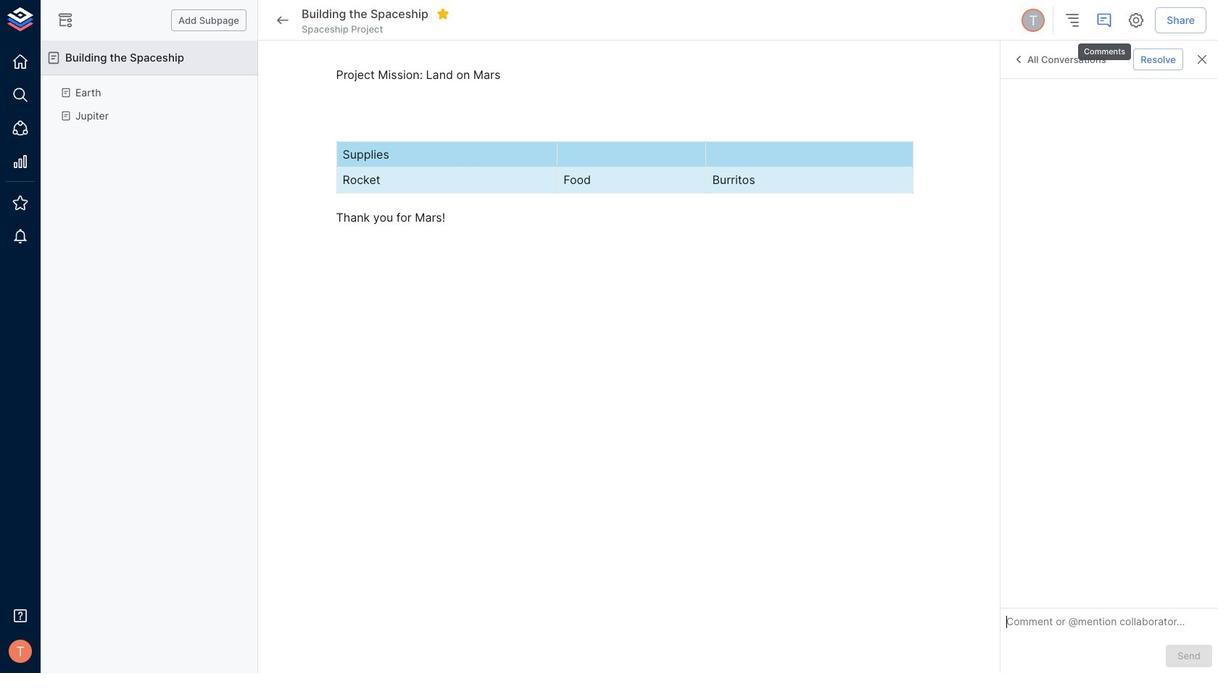 Task type: vqa. For each thing, say whether or not it's contained in the screenshot.
Tooltip
yes



Task type: describe. For each thing, give the bounding box(es) containing it.
hide wiki image
[[57, 12, 74, 29]]

remove favorite image
[[436, 7, 450, 20]]

Comment or @mention collaborator... text field
[[1007, 615, 1213, 634]]

comments image
[[1096, 12, 1113, 29]]



Task type: locate. For each thing, give the bounding box(es) containing it.
settings image
[[1128, 12, 1145, 29]]

tooltip
[[1077, 33, 1133, 62]]

go back image
[[274, 12, 292, 29]]

table of contents image
[[1064, 12, 1081, 29]]



